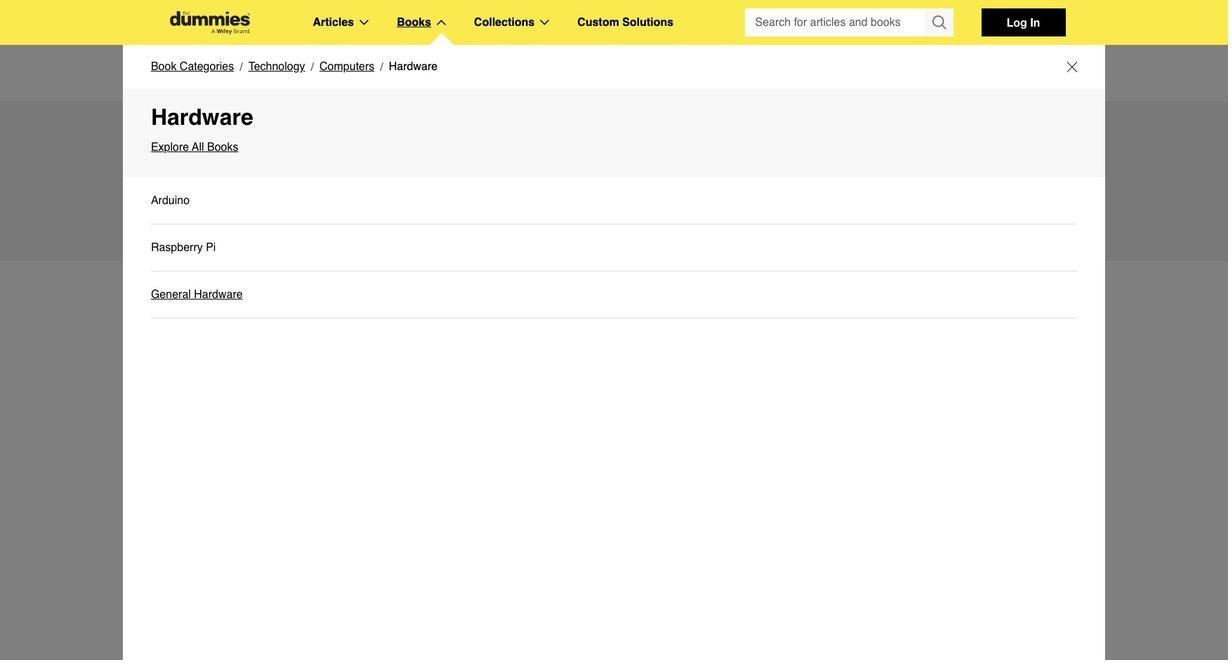 Task type: locate. For each thing, give the bounding box(es) containing it.
awesome
[[416, 188, 464, 201]]

want
[[163, 206, 186, 219]]

town
[[259, 188, 283, 201]]

arduino
[[163, 130, 297, 171], [151, 195, 190, 207], [301, 290, 386, 316]]

way
[[255, 206, 275, 219]]

cookie consent banner dialog
[[0, 610, 1228, 661]]

electronic
[[584, 188, 632, 201]]

articles inside 'link'
[[375, 67, 412, 79]]

computers for computers articles
[[317, 67, 372, 79]]

computers articles
[[317, 67, 412, 79]]

raspberry pi link
[[151, 225, 1077, 272], [151, 239, 216, 257]]

custom
[[578, 16, 619, 29]]

italy,
[[298, 188, 321, 201]]

categories
[[180, 60, 234, 73]]

computers button
[[320, 58, 375, 76]]

sound
[[196, 188, 227, 201]]

general hardware link
[[151, 272, 1077, 319], [151, 286, 243, 304]]

like
[[230, 188, 247, 201]]

log in
[[1007, 15, 1040, 29]]

interactive
[[530, 188, 581, 201]]

actually
[[359, 188, 397, 201]]

custom solutions
[[578, 16, 674, 29]]

technology for technology articles
[[207, 67, 264, 79]]

an
[[401, 188, 413, 201]]

articles
[[313, 16, 354, 29], [267, 67, 303, 79], [375, 67, 412, 79], [478, 67, 514, 79], [306, 130, 434, 171], [163, 290, 236, 316]]

right
[[411, 206, 433, 219]]

articles for arduino articles
[[306, 130, 434, 171]]

computers inside the computers articles 'link'
[[317, 67, 372, 79]]

hardware inside the 'hardware articles' link
[[426, 67, 475, 79]]

a
[[250, 188, 256, 201]]

components.
[[635, 188, 700, 201]]

technology
[[248, 60, 305, 73], [207, 67, 264, 79]]

arduino link down the explore all books link
[[151, 178, 1077, 225]]

0 vertical spatial arduino
[[163, 130, 297, 171]]

explore
[[151, 141, 189, 154]]

in
[[286, 188, 295, 201], [381, 206, 390, 219]]

in left the
[[381, 206, 390, 219]]

open collections list image
[[540, 20, 549, 25]]

1 horizontal spatial in
[[381, 206, 390, 219]]

group
[[745, 8, 953, 37]]

hardware down open book categories "image"
[[426, 67, 475, 79]]

in
[[1030, 15, 1040, 29]]

log
[[1007, 15, 1027, 29]]

it's
[[343, 188, 356, 201]]

place.
[[436, 206, 466, 219]]

2 general hardware link from the top
[[151, 286, 243, 304]]

technology articles
[[207, 67, 303, 79]]

arduino articles
[[163, 130, 434, 171]]

hardware articles link
[[426, 64, 514, 82]]

collections
[[474, 16, 535, 29]]

general hardware
[[151, 289, 243, 301]]

articles left computers button
[[267, 67, 303, 79]]

solutions
[[622, 16, 674, 29]]

all
[[192, 141, 204, 154]]

hardware right general
[[194, 289, 243, 301]]

hardware
[[389, 60, 438, 73], [426, 67, 475, 79], [151, 104, 253, 130], [194, 289, 243, 301]]

articles up the actually
[[306, 130, 434, 171]]

articles for hardware articles
[[478, 67, 514, 79]]

general
[[151, 289, 191, 301]]

articles for technology articles
[[267, 67, 303, 79]]

hardware articles
[[426, 67, 514, 79]]

0 horizontal spatial in
[[286, 188, 295, 201]]

arduino link
[[151, 178, 1077, 225], [151, 192, 190, 210]]

to
[[189, 206, 199, 219]]

1 arduino link from the top
[[151, 178, 1077, 225]]

in up around
[[286, 188, 295, 201]]

articles down the collections
[[478, 67, 514, 79]]

but
[[324, 188, 340, 201]]

1 vertical spatial arduino
[[151, 195, 190, 207]]

articles right computers button
[[375, 67, 412, 79]]

technology button
[[248, 58, 305, 76]]

custom solutions link
[[578, 13, 674, 32]]

raspberry pi link down want
[[151, 239, 216, 257]]

raspberry pi link down electronic
[[151, 225, 1077, 272]]

open article categories image
[[360, 20, 369, 25]]

home link
[[163, 64, 193, 82]]

explore all books link
[[151, 138, 1077, 157]]

and
[[703, 188, 722, 201]]

Search for articles and books text field
[[745, 8, 927, 37]]

arduino link left sound
[[151, 192, 190, 210]]

you're
[[347, 206, 378, 219]]

it may sound like a town in italy, but it's actually an awesome collection of interactive electronic components. and if you want to learn your way around them, you're in the right place.
[[163, 188, 752, 219]]

1 vertical spatial in
[[381, 206, 390, 219]]

computers
[[320, 60, 375, 73], [317, 67, 372, 79]]



Task type: vqa. For each thing, say whether or not it's contained in the screenshot.
WHETHER YOU'RE A SELF-CONFESSED TECHIE OR A TOTAL NEWBIE, DUMMIES HELPS YOU GET SMART ABOUT THE LATEST TECHNOLOGY.
no



Task type: describe. For each thing, give the bounding box(es) containing it.
the
[[393, 206, 408, 219]]

may
[[172, 188, 193, 201]]

articles from arduino
[[163, 290, 386, 316]]

technology articles link
[[207, 64, 303, 82]]

explore all books
[[151, 141, 238, 154]]

computers for computers
[[320, 60, 375, 73]]

book
[[151, 60, 177, 73]]

learn
[[202, 206, 227, 219]]

2 raspberry pi link from the top
[[151, 239, 216, 257]]

logo image
[[163, 11, 257, 34]]

technology for technology
[[248, 60, 305, 73]]

them,
[[316, 206, 344, 219]]

books
[[397, 16, 431, 29]]

2 vertical spatial arduino
[[301, 290, 386, 316]]

0 vertical spatial in
[[286, 188, 295, 201]]

2 arduino link from the top
[[151, 192, 190, 210]]

articles down pi
[[163, 290, 236, 316]]

collection
[[467, 188, 514, 201]]

hardware down books
[[389, 60, 438, 73]]

1 general hardware link from the top
[[151, 272, 1077, 319]]

articles for computers articles
[[375, 67, 412, 79]]

book categories button
[[151, 58, 234, 76]]

hardware up all
[[151, 104, 253, 130]]

book categories
[[151, 60, 234, 73]]

of
[[517, 188, 527, 201]]

it
[[163, 188, 169, 201]]

open book categories image
[[437, 20, 446, 25]]

arduino for arduino articles
[[163, 130, 297, 171]]

your
[[230, 206, 252, 219]]

log in link
[[981, 8, 1066, 37]]

raspberry pi
[[151, 242, 216, 254]]

articles left "open article categories" icon
[[313, 16, 354, 29]]

from
[[243, 290, 295, 316]]

arduino for arduino
[[151, 195, 190, 207]]

if
[[725, 188, 731, 201]]

raspberry
[[151, 242, 203, 254]]

you
[[734, 188, 752, 201]]

computers articles link
[[317, 64, 412, 82]]

pi
[[206, 242, 216, 254]]

books
[[207, 141, 238, 154]]

1 raspberry pi link from the top
[[151, 225, 1077, 272]]

around
[[278, 206, 313, 219]]

home
[[163, 67, 193, 79]]



